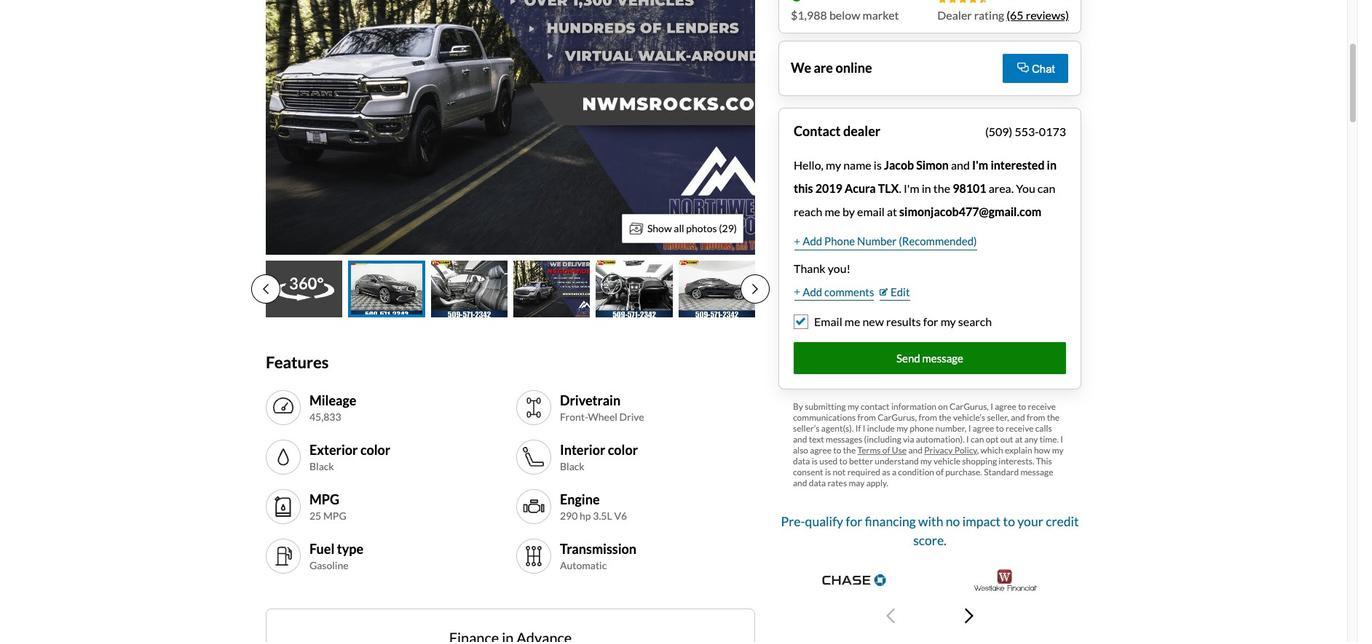 Task type: describe. For each thing, give the bounding box(es) containing it.
1 horizontal spatial is
[[825, 467, 831, 478]]

email me new results for my search
[[815, 315, 992, 329]]

on
[[939, 401, 948, 412]]

(recommended)
[[899, 235, 977, 248]]

(29)
[[719, 222, 737, 235]]

1 horizontal spatial cargurus,
[[950, 401, 989, 412]]

and inside , which explain how my data is used to better understand my vehicle shopping interests. this consent is not required as a condition of purchase. standard message and data rates may apply.
[[793, 478, 808, 489]]

interior
[[560, 442, 606, 458]]

add for add comments
[[803, 285, 823, 298]]

send
[[897, 352, 921, 365]]

pre-
[[781, 514, 805, 530]]

are
[[814, 60, 833, 76]]

shopping
[[963, 456, 997, 467]]

calls
[[1036, 423, 1053, 434]]

2 from from the left
[[919, 412, 938, 423]]

(including
[[865, 434, 902, 445]]

mileage 45,833
[[310, 393, 357, 423]]

show all photos (29)
[[648, 222, 737, 235]]

show
[[648, 222, 672, 235]]

consent
[[793, 467, 824, 478]]

terms
[[858, 445, 881, 456]]

wheel
[[588, 411, 618, 423]]

0 vertical spatial mpg
[[310, 492, 340, 508]]

transmission automatic
[[560, 541, 637, 572]]

new
[[863, 315, 884, 329]]

jacob
[[884, 158, 914, 172]]

score.
[[914, 533, 947, 549]]

phone
[[825, 235, 855, 248]]

2 horizontal spatial agree
[[995, 401, 1017, 412]]

exterior
[[310, 442, 358, 458]]

1 horizontal spatial agree
[[973, 423, 995, 434]]

45,833
[[310, 411, 341, 423]]

contact
[[794, 123, 841, 139]]

to inside pre-qualify for financing with no impact to your credit score.
[[1004, 514, 1016, 530]]

the up automation).
[[939, 412, 952, 423]]

information
[[892, 401, 937, 412]]

chevron right image
[[965, 607, 974, 625]]

exterior color black
[[310, 442, 391, 473]]

, which explain how my data is used to better understand my vehicle shopping interests. this consent is not required as a condition of purchase. standard message and data rates may apply.
[[793, 445, 1064, 489]]

to inside , which explain how my data is used to better understand my vehicle shopping interests. this consent is not required as a condition of purchase. standard message and data rates may apply.
[[840, 456, 848, 467]]

1 vertical spatial receive
[[1006, 423, 1034, 434]]

contact dealer
[[794, 123, 881, 139]]

add for add phone number (recommended)
[[803, 235, 823, 248]]

terms of use link
[[858, 445, 907, 456]]

also
[[793, 445, 809, 456]]

add comments
[[803, 285, 875, 298]]

transmission image
[[522, 545, 546, 569]]

engine
[[560, 492, 600, 508]]

i right time.
[[1061, 434, 1064, 445]]

0 horizontal spatial agree
[[810, 445, 832, 456]]

i'm inside i'm interested in this
[[973, 158, 989, 172]]

1 vertical spatial me
[[845, 315, 861, 329]]

0 horizontal spatial in
[[922, 181, 932, 195]]

results
[[887, 315, 921, 329]]

of inside , which explain how my data is used to better understand my vehicle shopping interests. this consent is not required as a condition of purchase. standard message and data rates may apply.
[[936, 467, 944, 478]]

edit button
[[879, 283, 911, 302]]

plus image
[[795, 238, 800, 245]]

dealer
[[938, 8, 972, 21]]

25
[[310, 510, 321, 522]]

number,
[[936, 423, 967, 434]]

i right number,
[[969, 423, 971, 434]]

the up time.
[[1047, 412, 1060, 423]]

area. you can reach me by email at
[[794, 181, 1056, 218]]

vehicle
[[934, 456, 961, 467]]

(65
[[1007, 8, 1024, 21]]

phone
[[910, 423, 934, 434]]

all
[[674, 222, 685, 235]]

0 horizontal spatial cargurus,
[[878, 412, 917, 423]]

qualify
[[805, 514, 844, 530]]

553-
[[1015, 124, 1040, 138]]

0 vertical spatial data
[[793, 456, 810, 467]]

financing
[[865, 514, 916, 530]]

fuel type gasoline
[[310, 541, 364, 572]]

1 vertical spatial mpg
[[323, 510, 347, 522]]

seller,
[[987, 412, 1010, 423]]

to down agent(s).
[[834, 445, 842, 456]]

and right seller, at right bottom
[[1011, 412, 1026, 423]]

$1,988 below market
[[791, 8, 899, 21]]

privacy policy link
[[925, 445, 978, 456]]

you!
[[828, 261, 851, 275]]

plus image
[[795, 288, 800, 296]]

add phone number (recommended) button
[[794, 233, 978, 251]]

rates
[[828, 478, 847, 489]]

290
[[560, 510, 578, 522]]

show all photos (29) link
[[622, 214, 744, 243]]

view vehicle photo 3 image
[[431, 260, 508, 318]]

engine image
[[522, 496, 546, 519]]

contact
[[861, 401, 890, 412]]

send message
[[897, 352, 964, 365]]

,
[[978, 445, 979, 456]]

exterior color image
[[272, 446, 295, 470]]

purchase.
[[946, 467, 983, 478]]

number
[[858, 235, 897, 248]]

vehicle full photo image
[[266, 0, 756, 255]]

for inside pre-qualify for financing with no impact to your credit score.
[[846, 514, 863, 530]]

acura
[[845, 181, 876, 195]]

automation).
[[916, 434, 965, 445]]

0 vertical spatial receive
[[1028, 401, 1056, 412]]

view vehicle photo 2 image
[[348, 260, 425, 318]]

3.5l
[[593, 510, 612, 522]]

my right the how
[[1053, 445, 1064, 456]]

my left vehicle
[[921, 456, 932, 467]]

3 from from the left
[[1027, 412, 1046, 423]]

can inside by submitting my contact information on cargurus, i agree to receive communications from cargurus, from the vehicle's seller, and from the seller's agent(s). if i include my phone number, i agree to receive calls and text messages (including via automation). i can opt out at any time. i also agree to the
[[971, 434, 985, 445]]

features
[[266, 353, 329, 373]]

opt
[[986, 434, 999, 445]]

message inside , which explain how my data is used to better understand my vehicle shopping interests. this consent is not required as a condition of purchase. standard message and data rates may apply.
[[1021, 467, 1054, 478]]

chat image
[[1018, 62, 1029, 72]]

2 horizontal spatial is
[[874, 158, 882, 172]]

1 horizontal spatial for
[[924, 315, 939, 329]]

98101
[[953, 181, 987, 195]]

black for exterior color
[[310, 461, 334, 473]]

market
[[863, 8, 899, 21]]

my left contact
[[848, 401, 859, 412]]

dealer
[[844, 123, 881, 139]]

my left search
[[941, 315, 956, 329]]

standard
[[984, 467, 1019, 478]]

engine 290 hp 3.5l v6
[[560, 492, 627, 522]]

impact
[[963, 514, 1001, 530]]



Task type: locate. For each thing, give the bounding box(es) containing it.
0 vertical spatial for
[[924, 315, 939, 329]]

cargurus,
[[950, 401, 989, 412], [878, 412, 917, 423]]

can inside area. you can reach me by email at
[[1038, 181, 1056, 195]]

to right seller, at right bottom
[[1019, 401, 1027, 412]]

my up 2019
[[826, 158, 842, 172]]

1 vertical spatial agree
[[973, 423, 995, 434]]

and down also
[[793, 478, 808, 489]]

agree
[[995, 401, 1017, 412], [973, 423, 995, 434], [810, 445, 832, 456]]

comments
[[825, 285, 875, 298]]

1 vertical spatial add
[[803, 285, 823, 298]]

i right if
[[863, 423, 866, 434]]

1 horizontal spatial of
[[936, 467, 944, 478]]

and up 98101
[[951, 158, 970, 172]]

can left the opt
[[971, 434, 985, 445]]

at inside area. you can reach me by email at
[[887, 204, 898, 218]]

1 horizontal spatial from
[[919, 412, 938, 423]]

to up which
[[996, 423, 1005, 434]]

i'm interested in this
[[794, 158, 1057, 195]]

my
[[826, 158, 842, 172], [941, 315, 956, 329], [848, 401, 859, 412], [897, 423, 909, 434], [1053, 445, 1064, 456], [921, 456, 932, 467]]

chevron left image
[[887, 607, 895, 625]]

email
[[815, 315, 843, 329]]

thank you!
[[794, 261, 851, 275]]

fuel
[[310, 541, 335, 557]]

0 horizontal spatial for
[[846, 514, 863, 530]]

is left not in the bottom of the page
[[825, 467, 831, 478]]

black for interior color
[[560, 461, 585, 473]]

agree up out
[[995, 401, 1017, 412]]

from
[[858, 412, 876, 423], [919, 412, 938, 423], [1027, 412, 1046, 423]]

me inside area. you can reach me by email at
[[825, 204, 841, 218]]

.
[[899, 181, 902, 195]]

1 horizontal spatial black
[[560, 461, 585, 473]]

at inside by submitting my contact information on cargurus, i agree to receive communications from cargurus, from the vehicle's seller, and from the seller's agent(s). if i include my phone number, i agree to receive calls and text messages (including via automation). i can opt out at any time. i also agree to the
[[1016, 434, 1023, 445]]

1 vertical spatial at
[[1016, 434, 1023, 445]]

email
[[858, 204, 885, 218]]

we
[[791, 60, 812, 76]]

simon
[[917, 158, 949, 172]]

1 color from the left
[[361, 442, 391, 458]]

message down the how
[[1021, 467, 1054, 478]]

reviews)
[[1026, 8, 1070, 21]]

v6
[[614, 510, 627, 522]]

1 horizontal spatial can
[[1038, 181, 1056, 195]]

next page image
[[753, 284, 758, 295]]

data left rates
[[809, 478, 826, 489]]

add comments button
[[794, 283, 875, 302]]

1 vertical spatial in
[[922, 181, 932, 195]]

cargurus, up 'via'
[[878, 412, 917, 423]]

i
[[991, 401, 994, 412], [863, 423, 866, 434], [969, 423, 971, 434], [967, 434, 970, 445], [1061, 434, 1064, 445]]

mpg up 25
[[310, 492, 340, 508]]

0 vertical spatial can
[[1038, 181, 1056, 195]]

view vehicle photo 6 image
[[679, 260, 756, 318]]

we are online
[[791, 60, 872, 76]]

hp
[[580, 510, 591, 522]]

in down "0173"
[[1047, 158, 1057, 172]]

0 vertical spatial i'm
[[973, 158, 989, 172]]

1 horizontal spatial i'm
[[973, 158, 989, 172]]

is left the used
[[812, 456, 818, 467]]

message inside "send message" 'button'
[[923, 352, 964, 365]]

2 color from the left
[[608, 442, 638, 458]]

better
[[849, 456, 874, 467]]

interests.
[[999, 456, 1035, 467]]

1 horizontal spatial in
[[1047, 158, 1057, 172]]

gasoline
[[310, 560, 349, 572]]

edit
[[891, 285, 910, 298]]

use
[[892, 445, 907, 456]]

mpg 25 mpg
[[310, 492, 347, 522]]

1 horizontal spatial at
[[1016, 434, 1023, 445]]

can right you
[[1038, 181, 1056, 195]]

0 horizontal spatial message
[[923, 352, 964, 365]]

black inside exterior color black
[[310, 461, 334, 473]]

message right 'send'
[[923, 352, 964, 365]]

my left phone
[[897, 423, 909, 434]]

time.
[[1040, 434, 1059, 445]]

add
[[803, 235, 823, 248], [803, 285, 823, 298]]

cargurus, right on
[[950, 401, 989, 412]]

for right qualify
[[846, 514, 863, 530]]

mileage image
[[272, 397, 295, 420]]

view vehicle photo 5 image
[[596, 260, 673, 318]]

black inside interior color black
[[560, 461, 585, 473]]

understand
[[875, 456, 919, 467]]

to left your
[[1004, 514, 1016, 530]]

data
[[793, 456, 810, 467], [809, 478, 826, 489]]

i left , at the right bottom of the page
[[967, 434, 970, 445]]

to
[[1019, 401, 1027, 412], [996, 423, 1005, 434], [834, 445, 842, 456], [840, 456, 848, 467], [1004, 514, 1016, 530]]

receive up "explain"
[[1006, 423, 1034, 434]]

for
[[924, 315, 939, 329], [846, 514, 863, 530]]

from up (including
[[858, 412, 876, 423]]

at right out
[[1016, 434, 1023, 445]]

message
[[923, 352, 964, 365], [1021, 467, 1054, 478]]

agent(s).
[[822, 423, 854, 434]]

drivetrain
[[560, 393, 621, 409]]

mpg image
[[272, 496, 295, 519]]

0 vertical spatial at
[[887, 204, 898, 218]]

data down text
[[793, 456, 810, 467]]

(509) 553-0173
[[986, 124, 1067, 138]]

color down the drive
[[608, 442, 638, 458]]

is right name
[[874, 158, 882, 172]]

i'm up 98101
[[973, 158, 989, 172]]

of down the privacy
[[936, 467, 944, 478]]

color right exterior
[[361, 442, 391, 458]]

via
[[904, 434, 915, 445]]

drivetrain image
[[522, 397, 546, 420]]

$1,988
[[791, 8, 828, 21]]

dealer rating (65 reviews)
[[938, 8, 1070, 21]]

0 horizontal spatial can
[[971, 434, 985, 445]]

view vehicle photo 4 image
[[514, 260, 590, 318]]

(509)
[[986, 124, 1013, 138]]

1 vertical spatial i'm
[[904, 181, 920, 195]]

of
[[883, 445, 891, 456], [936, 467, 944, 478]]

1 vertical spatial data
[[809, 478, 826, 489]]

2 horizontal spatial from
[[1027, 412, 1046, 423]]

by submitting my contact information on cargurus, i agree to receive communications from cargurus, from the vehicle's seller, and from the seller's agent(s). if i include my phone number, i agree to receive calls and text messages (including via automation). i can opt out at any time. i also agree to the
[[793, 401, 1064, 456]]

0 horizontal spatial at
[[887, 204, 898, 218]]

fuel type image
[[272, 545, 295, 569]]

add right plus icon
[[803, 285, 823, 298]]

2 vertical spatial agree
[[810, 445, 832, 456]]

1 vertical spatial message
[[1021, 467, 1054, 478]]

in down simon
[[922, 181, 932, 195]]

if
[[856, 423, 862, 434]]

below
[[830, 8, 861, 21]]

mpg right 25
[[323, 510, 347, 522]]

me left by
[[825, 204, 841, 218]]

0 horizontal spatial black
[[310, 461, 334, 473]]

0173
[[1040, 124, 1067, 138]]

agree up , at the right bottom of the page
[[973, 423, 995, 434]]

1 vertical spatial for
[[846, 514, 863, 530]]

pre-qualify for financing with no impact to your credit score.
[[781, 514, 1079, 549]]

i right vehicle's
[[991, 401, 994, 412]]

2019 acura tlx . i'm in the 98101
[[816, 181, 987, 195]]

condition
[[899, 467, 935, 478]]

color inside interior color black
[[608, 442, 638, 458]]

at right email
[[887, 204, 898, 218]]

the left terms at the right bottom of the page
[[843, 445, 856, 456]]

0 horizontal spatial is
[[812, 456, 818, 467]]

rating
[[975, 8, 1005, 21]]

color for interior color
[[608, 442, 638, 458]]

i'm right .
[[904, 181, 920, 195]]

0 horizontal spatial color
[[361, 442, 391, 458]]

0 vertical spatial in
[[1047, 158, 1057, 172]]

agree right also
[[810, 445, 832, 456]]

this
[[794, 181, 814, 195]]

1 horizontal spatial message
[[1021, 467, 1054, 478]]

1 vertical spatial of
[[936, 467, 944, 478]]

a
[[892, 467, 897, 478]]

this
[[1037, 456, 1053, 467]]

explain
[[1005, 445, 1033, 456]]

add right plus image
[[803, 235, 823, 248]]

thank
[[794, 261, 826, 275]]

color for exterior color
[[361, 442, 391, 458]]

as
[[883, 467, 891, 478]]

black down 'interior'
[[560, 461, 585, 473]]

tab list
[[251, 260, 770, 318]]

vehicle's
[[954, 412, 986, 423]]

used
[[820, 456, 838, 467]]

with
[[919, 514, 944, 530]]

and right use
[[909, 445, 923, 456]]

messages
[[826, 434, 863, 445]]

chat button
[[1003, 54, 1069, 83]]

0 vertical spatial me
[[825, 204, 841, 218]]

me left new
[[845, 315, 861, 329]]

color inside exterior color black
[[361, 442, 391, 458]]

in inside i'm interested in this
[[1047, 158, 1057, 172]]

2019
[[816, 181, 843, 195]]

(65 reviews) button
[[1007, 6, 1070, 24]]

hello, my name is jacob simon and
[[794, 158, 973, 172]]

i'm
[[973, 158, 989, 172], [904, 181, 920, 195]]

for right results
[[924, 315, 939, 329]]

1 from from the left
[[858, 412, 876, 423]]

view vehicle photo 1 image
[[266, 260, 343, 318]]

1 add from the top
[[803, 235, 823, 248]]

your
[[1018, 514, 1044, 530]]

0 horizontal spatial from
[[858, 412, 876, 423]]

black down exterior
[[310, 461, 334, 473]]

0 vertical spatial message
[[923, 352, 964, 365]]

credit
[[1046, 514, 1079, 530]]

from left on
[[919, 412, 938, 423]]

0 vertical spatial agree
[[995, 401, 1017, 412]]

include
[[868, 423, 895, 434]]

simonjacob477@gmail.com
[[900, 204, 1042, 218]]

1 horizontal spatial me
[[845, 315, 861, 329]]

2 black from the left
[[560, 461, 585, 473]]

0 horizontal spatial of
[[883, 445, 891, 456]]

1 horizontal spatial color
[[608, 442, 638, 458]]

1 black from the left
[[310, 461, 334, 473]]

2 add from the top
[[803, 285, 823, 298]]

prev page image
[[263, 284, 269, 295]]

1 vertical spatial can
[[971, 434, 985, 445]]

in
[[1047, 158, 1057, 172], [922, 181, 932, 195]]

0 horizontal spatial me
[[825, 204, 841, 218]]

may
[[849, 478, 865, 489]]

name
[[844, 158, 872, 172]]

of left use
[[883, 445, 891, 456]]

area.
[[989, 181, 1014, 195]]

the down simon
[[934, 181, 951, 195]]

at
[[887, 204, 898, 218], [1016, 434, 1023, 445]]

edit image
[[880, 288, 888, 296]]

policy
[[955, 445, 978, 456]]

0 horizontal spatial i'm
[[904, 181, 920, 195]]

0 vertical spatial add
[[803, 235, 823, 248]]

to right the used
[[840, 456, 848, 467]]

interior color image
[[522, 446, 546, 470]]

0 vertical spatial of
[[883, 445, 891, 456]]

which
[[981, 445, 1004, 456]]

hello,
[[794, 158, 824, 172]]

any
[[1025, 434, 1039, 445]]

from up any
[[1027, 412, 1046, 423]]

and left text
[[793, 434, 808, 445]]

receive up calls
[[1028, 401, 1056, 412]]



Task type: vqa. For each thing, say whether or not it's contained in the screenshot.
"and"
yes



